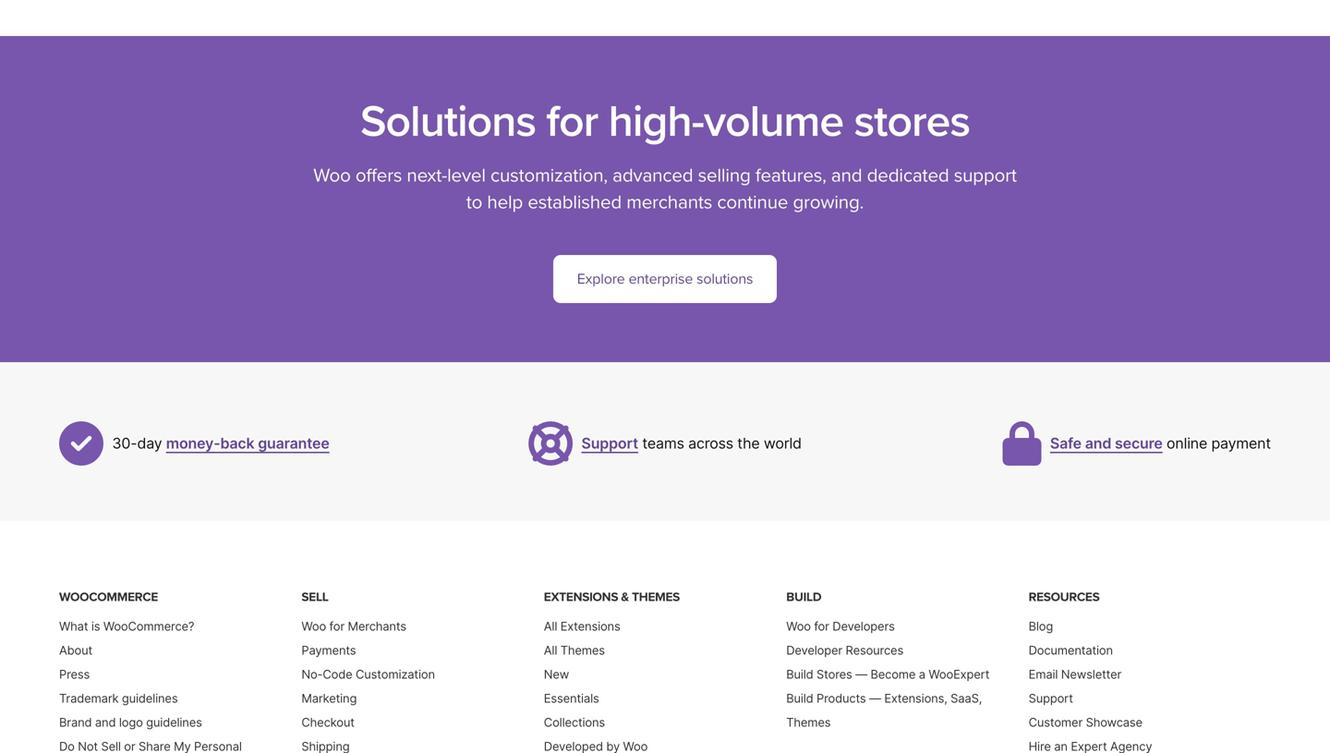 Task type: locate. For each thing, give the bounding box(es) containing it.
— down build stores — become a wooexpert
[[870, 692, 882, 706]]

and inside woo offers next-level customization, advanced selling features, and dedicated support to help established merchants continue growing.
[[832, 164, 863, 187]]

— right stores
[[856, 667, 868, 682]]

1 vertical spatial support link
[[1029, 692, 1074, 706]]

build inside build products — extensions, saas, themes
[[787, 692, 814, 706]]

customization,
[[491, 164, 608, 187]]

support up customer
[[1029, 692, 1074, 706]]

volume
[[704, 95, 844, 149]]

1 vertical spatial support
[[1029, 692, 1074, 706]]

checkout
[[302, 716, 355, 730]]

themes inside build products — extensions, saas, themes
[[787, 716, 831, 730]]

2 vertical spatial themes
[[787, 716, 831, 730]]

build stores — become a wooexpert
[[787, 667, 990, 682]]

showcase
[[1087, 716, 1143, 730]]

and up growing.
[[832, 164, 863, 187]]

developer resources link
[[787, 643, 904, 658]]

explore enterprise solutions link
[[553, 255, 778, 303]]

1 vertical spatial and
[[1086, 434, 1112, 452]]

collections link
[[544, 716, 605, 730]]

all up all themes
[[544, 619, 558, 634]]

all up new
[[544, 643, 558, 658]]

all extensions
[[544, 619, 621, 634]]

resources down developers
[[846, 643, 904, 658]]

what is woocommerce?
[[59, 619, 194, 634]]

themes down products on the bottom of page
[[787, 716, 831, 730]]

support left teams
[[582, 434, 639, 452]]

selling
[[698, 164, 751, 187]]

0 vertical spatial all
[[544, 619, 558, 634]]

payments
[[302, 643, 356, 658]]

woo for woo offers next-level customization, advanced selling features, and dedicated support to help established merchants continue growing.
[[314, 164, 351, 187]]

0 horizontal spatial support
[[582, 434, 639, 452]]

next-
[[407, 164, 447, 187]]

build products — extensions, saas, themes
[[787, 692, 983, 730]]

woo for merchants
[[302, 619, 407, 634]]

dedicated
[[868, 164, 950, 187]]

2 vertical spatial build
[[787, 692, 814, 706]]

extensions up all themes
[[561, 619, 621, 634]]

the
[[738, 434, 760, 452]]

trademark guidelines
[[59, 692, 178, 706]]

0 horizontal spatial resources
[[846, 643, 904, 658]]

woo for merchants link
[[302, 619, 407, 634]]

woo for woo for developers
[[787, 619, 811, 634]]

explore enterprise solutions
[[577, 270, 754, 288]]

1 vertical spatial resources
[[846, 643, 904, 658]]

email
[[1029, 667, 1059, 682]]

established
[[528, 191, 622, 214]]

0 horizontal spatial for
[[330, 619, 345, 634]]

resources up blog
[[1029, 590, 1100, 605]]

1 build from the top
[[787, 590, 822, 605]]

build products — extensions, saas, themes link
[[787, 692, 983, 730]]

extensions up all extensions
[[544, 590, 619, 605]]

2 build from the top
[[787, 667, 814, 682]]

safe
[[1051, 434, 1082, 452]]

—
[[856, 667, 868, 682], [870, 692, 882, 706]]

stores
[[854, 95, 971, 149]]

guidelines right logo
[[146, 716, 202, 730]]

0 vertical spatial and
[[832, 164, 863, 187]]

safe and secure link
[[1051, 434, 1163, 452]]

0 horizontal spatial support link
[[582, 434, 639, 452]]

payment
[[1212, 434, 1272, 452]]

2 vertical spatial and
[[95, 716, 116, 730]]

for up developer
[[815, 619, 830, 634]]

safe and secure online payment
[[1051, 434, 1272, 452]]

0 horizontal spatial —
[[856, 667, 868, 682]]

code
[[323, 667, 353, 682]]

0 vertical spatial build
[[787, 590, 822, 605]]

all themes
[[544, 643, 605, 658]]

1 vertical spatial all
[[544, 643, 558, 658]]

woo up developer
[[787, 619, 811, 634]]

2 horizontal spatial and
[[1086, 434, 1112, 452]]

0 vertical spatial support
[[582, 434, 639, 452]]

build left products on the bottom of page
[[787, 692, 814, 706]]

support link left teams
[[582, 434, 639, 452]]

build down developer
[[787, 667, 814, 682]]

1 horizontal spatial themes
[[632, 590, 680, 605]]

and
[[832, 164, 863, 187], [1086, 434, 1112, 452], [95, 716, 116, 730]]

and for brand and logo guidelines
[[95, 716, 116, 730]]

world
[[764, 434, 802, 452]]

themes down all extensions
[[561, 643, 605, 658]]

1 all from the top
[[544, 619, 558, 634]]

support
[[582, 434, 639, 452], [1029, 692, 1074, 706]]

1 vertical spatial —
[[870, 692, 882, 706]]

developer
[[787, 643, 843, 658]]

customer showcase
[[1029, 716, 1143, 730]]

0 vertical spatial —
[[856, 667, 868, 682]]

for up "customization,"
[[547, 95, 598, 149]]

1 horizontal spatial and
[[832, 164, 863, 187]]

0 vertical spatial resources
[[1029, 590, 1100, 605]]

all for all extensions
[[544, 619, 558, 634]]

woo inside woo offers next-level customization, advanced selling features, and dedicated support to help established merchants continue growing.
[[314, 164, 351, 187]]

1 horizontal spatial support
[[1029, 692, 1074, 706]]

themes
[[632, 590, 680, 605], [561, 643, 605, 658], [787, 716, 831, 730]]

day
[[137, 434, 162, 452]]

0 horizontal spatial themes
[[561, 643, 605, 658]]

build for build stores — become a wooexpert
[[787, 667, 814, 682]]

to
[[467, 191, 483, 214]]

and left logo
[[95, 716, 116, 730]]

advanced
[[613, 164, 694, 187]]

&
[[622, 590, 629, 605]]

woo
[[314, 164, 351, 187], [302, 619, 326, 634], [787, 619, 811, 634]]

extensions,
[[885, 692, 948, 706]]

1 vertical spatial extensions
[[561, 619, 621, 634]]

woo up payments
[[302, 619, 326, 634]]

2 horizontal spatial for
[[815, 619, 830, 634]]

1 vertical spatial themes
[[561, 643, 605, 658]]

support link
[[582, 434, 639, 452], [1029, 692, 1074, 706]]

guidelines up logo
[[122, 692, 178, 706]]

woo left offers
[[314, 164, 351, 187]]

0 vertical spatial support link
[[582, 434, 639, 452]]

themes right '&'
[[632, 590, 680, 605]]

3 build from the top
[[787, 692, 814, 706]]

for
[[547, 95, 598, 149], [330, 619, 345, 634], [815, 619, 830, 634]]

for for high-
[[547, 95, 598, 149]]

enterprise
[[629, 270, 693, 288]]

about link
[[59, 643, 92, 658]]

build up the woo for developers
[[787, 590, 822, 605]]

all themes link
[[544, 643, 605, 658]]

customer showcase link
[[1029, 716, 1143, 730]]

support link up customer
[[1029, 692, 1074, 706]]

support teams across the world
[[582, 434, 802, 452]]

level
[[447, 164, 486, 187]]

1 horizontal spatial —
[[870, 692, 882, 706]]

2 horizontal spatial themes
[[787, 716, 831, 730]]

brand
[[59, 716, 92, 730]]

1 vertical spatial build
[[787, 667, 814, 682]]

support for support
[[1029, 692, 1074, 706]]

and right safe
[[1086, 434, 1112, 452]]

build
[[787, 590, 822, 605], [787, 667, 814, 682], [787, 692, 814, 706]]

for up payments link
[[330, 619, 345, 634]]

documentation link
[[1029, 643, 1114, 658]]

woo for developers
[[787, 619, 895, 634]]

newsletter
[[1062, 667, 1122, 682]]

1 horizontal spatial for
[[547, 95, 598, 149]]

0 horizontal spatial and
[[95, 716, 116, 730]]

2 all from the top
[[544, 643, 558, 658]]

— inside build products — extensions, saas, themes
[[870, 692, 882, 706]]

blog
[[1029, 619, 1054, 634]]



Task type: describe. For each thing, give the bounding box(es) containing it.
— for extensions,
[[870, 692, 882, 706]]

a
[[919, 667, 926, 682]]

brand and logo guidelines link
[[59, 716, 202, 730]]

saas,
[[951, 692, 983, 706]]

checkout link
[[302, 716, 355, 730]]

0 vertical spatial extensions
[[544, 590, 619, 605]]

merchants
[[348, 619, 407, 634]]

become
[[871, 667, 916, 682]]

merchants
[[627, 191, 713, 214]]

explore
[[577, 270, 625, 288]]

woocommerce?
[[103, 619, 194, 634]]

online
[[1167, 434, 1208, 452]]

offers
[[356, 164, 402, 187]]

developers
[[833, 619, 895, 634]]

payments link
[[302, 643, 356, 658]]

growing.
[[793, 191, 864, 214]]

money-back guarantee link
[[166, 434, 330, 452]]

all extensions link
[[544, 619, 621, 634]]

guarantee
[[258, 434, 330, 452]]

essentials
[[544, 692, 600, 706]]

marketing
[[302, 692, 357, 706]]

30-day money-back guarantee
[[112, 434, 330, 452]]

solutions
[[697, 270, 754, 288]]

support for support teams across the world
[[582, 434, 639, 452]]

high-
[[609, 95, 704, 149]]

30-
[[112, 434, 137, 452]]

continue
[[718, 191, 789, 214]]

teams
[[643, 434, 685, 452]]

extensions & themes
[[544, 590, 680, 605]]

build for build products — extensions, saas, themes
[[787, 692, 814, 706]]

collections
[[544, 716, 605, 730]]

woo for woo for merchants
[[302, 619, 326, 634]]

essentials link
[[544, 692, 600, 706]]

customization
[[356, 667, 435, 682]]

documentation
[[1029, 643, 1114, 658]]

features,
[[756, 164, 827, 187]]

back
[[220, 434, 255, 452]]

marketing link
[[302, 692, 357, 706]]

— for become
[[856, 667, 868, 682]]

solutions
[[360, 95, 536, 149]]

customer
[[1029, 716, 1083, 730]]

woo offers next-level customization, advanced selling features, and dedicated support to help established merchants continue growing.
[[314, 164, 1017, 214]]

money-
[[166, 434, 220, 452]]

1 horizontal spatial resources
[[1029, 590, 1100, 605]]

trademark
[[59, 692, 119, 706]]

solutions for high-volume stores
[[360, 95, 971, 149]]

and for safe and secure online payment
[[1086, 434, 1112, 452]]

0 vertical spatial themes
[[632, 590, 680, 605]]

new
[[544, 667, 570, 682]]

is
[[91, 619, 100, 634]]

help
[[487, 191, 523, 214]]

no-
[[302, 667, 323, 682]]

0 vertical spatial guidelines
[[122, 692, 178, 706]]

no-code customization link
[[302, 667, 435, 682]]

blog link
[[1029, 619, 1054, 634]]

for for developers
[[815, 619, 830, 634]]

press link
[[59, 667, 90, 682]]

across
[[689, 434, 734, 452]]

press
[[59, 667, 90, 682]]

support
[[955, 164, 1017, 187]]

for for merchants
[[330, 619, 345, 634]]

1 vertical spatial guidelines
[[146, 716, 202, 730]]

1 horizontal spatial support link
[[1029, 692, 1074, 706]]

email newsletter link
[[1029, 667, 1122, 682]]

trademark guidelines link
[[59, 692, 178, 706]]

secure
[[1116, 434, 1163, 452]]

about
[[59, 643, 92, 658]]

email newsletter
[[1029, 667, 1122, 682]]

brand and logo guidelines
[[59, 716, 202, 730]]

build for build
[[787, 590, 822, 605]]

woo for developers link
[[787, 619, 895, 634]]

products
[[817, 692, 867, 706]]

new link
[[544, 667, 570, 682]]

build stores — become a wooexpert link
[[787, 667, 990, 682]]

wooexpert
[[929, 667, 990, 682]]

developer resources
[[787, 643, 904, 658]]

woocommerce
[[59, 590, 158, 605]]

what is woocommerce? link
[[59, 619, 194, 634]]

all for all themes
[[544, 643, 558, 658]]

no-code customization
[[302, 667, 435, 682]]



Task type: vqa. For each thing, say whether or not it's contained in the screenshot.


